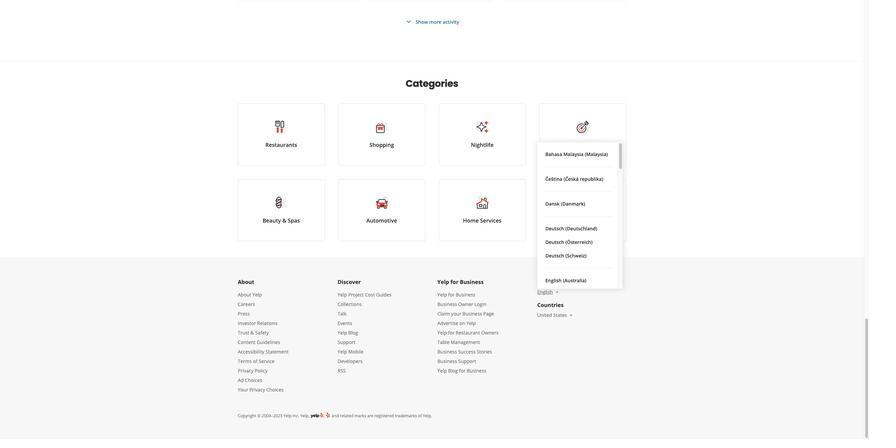 Task type: locate. For each thing, give the bounding box(es) containing it.
0 vertical spatial of
[[253, 358, 258, 365]]

16 chevron down v2 image
[[569, 313, 574, 318]]

0 vertical spatial blog
[[349, 330, 358, 336]]

support down the yelp blog link
[[338, 339, 356, 346]]

talk link
[[338, 311, 347, 317]]

cost
[[365, 292, 375, 298]]

automotive link
[[339, 179, 426, 242]]

support inside the yelp for business business owner login claim your business page advertise on yelp yelp for restaurant owners table management business success stories business support yelp blog for business
[[459, 358, 476, 365]]

english up 16 chevron down v2 image
[[546, 278, 562, 284]]

business support link
[[438, 358, 476, 365]]

of up privacy policy link
[[253, 358, 258, 365]]

1 vertical spatial deutsch
[[546, 239, 565, 246]]

privacy down ad choices link
[[250, 387, 265, 393]]

yelp right 'on'
[[467, 320, 476, 327]]

business down stories
[[467, 368, 487, 374]]

©
[[258, 413, 261, 419]]

english (australia)
[[546, 278, 587, 284]]

about
[[238, 279, 254, 286], [238, 292, 251, 298]]

show more activity
[[416, 19, 460, 25]]

accessibility
[[238, 349, 265, 355]]

yelp up yelp for business link
[[438, 279, 449, 286]]

table management link
[[438, 339, 481, 346]]

home services
[[463, 217, 502, 225]]

yelp up careers
[[253, 292, 262, 298]]

for down advertise
[[448, 330, 455, 336]]

services
[[480, 217, 502, 225]]

malaysia
[[564, 151, 584, 158]]

bahasa
[[546, 151, 563, 158]]

support down success
[[459, 358, 476, 365]]

deutsch up deutsch (österreich)
[[546, 226, 565, 232]]

2 about from the top
[[238, 292, 251, 298]]

business up the owner
[[456, 292, 476, 298]]

deutsch (deutschland) button
[[543, 222, 613, 236]]

1 vertical spatial support
[[459, 358, 476, 365]]

0 horizontal spatial support
[[338, 339, 356, 346]]

your
[[238, 387, 248, 393]]

rss
[[338, 368, 346, 374]]

yelp for restaurant owners link
[[438, 330, 499, 336]]

blog up support link
[[349, 330, 358, 336]]

for up yelp for business link
[[451, 279, 459, 286]]

yelp.
[[423, 413, 432, 419]]

content
[[238, 339, 256, 346]]

čeština (česká republika) button
[[543, 173, 613, 186]]

privacy
[[238, 368, 254, 374], [250, 387, 265, 393]]

yelp logo image
[[311, 413, 324, 419]]

blog down business support link
[[448, 368, 458, 374]]

1 vertical spatial &
[[251, 330, 254, 336]]

mobile
[[349, 349, 364, 355]]

choices down policy
[[267, 387, 284, 393]]

& right trust
[[251, 330, 254, 336]]

about up careers
[[238, 292, 251, 298]]

english left 16 chevron down v2 image
[[538, 289, 553, 296]]

deutsch down deutsch (österreich)
[[546, 253, 565, 259]]

0 horizontal spatial blog
[[349, 330, 358, 336]]

english inside button
[[546, 278, 562, 284]]

deutsch for deutsch (österreich)
[[546, 239, 565, 246]]

& left spas
[[283, 217, 287, 225]]

(österreich)
[[566, 239, 593, 246]]

deutsch for deutsch (schweiz)
[[546, 253, 565, 259]]

1 horizontal spatial blog
[[448, 368, 458, 374]]

deutsch for deutsch (deutschland)
[[546, 226, 565, 232]]

business up yelp for business link
[[460, 279, 484, 286]]

0 horizontal spatial of
[[253, 358, 258, 365]]

(česká
[[564, 176, 579, 182]]

1 vertical spatial english
[[538, 289, 553, 296]]

trademarks
[[395, 413, 417, 419]]

1 horizontal spatial of
[[418, 413, 422, 419]]

bahasa malaysia (malaysia)
[[546, 151, 608, 158]]

explore recent activity section section
[[233, 0, 632, 61]]

about yelp careers press investor relations trust & safety content guidelines accessibility statement terms of service privacy policy ad choices your privacy choices
[[238, 292, 289, 393]]

business owner login link
[[438, 301, 487, 308]]

business up yelp blog for business link
[[438, 358, 457, 365]]

0 vertical spatial support
[[338, 339, 356, 346]]

(deutschland)
[[566, 226, 598, 232]]

0 horizontal spatial &
[[251, 330, 254, 336]]

category navigation section navigation
[[231, 61, 633, 258]]

3 deutsch from the top
[[546, 253, 565, 259]]

support
[[338, 339, 356, 346], [459, 358, 476, 365]]

deutsch (schweiz) button
[[543, 249, 613, 263]]

related
[[340, 413, 354, 419]]

yelp mobile link
[[338, 349, 364, 355]]

english (australia) button
[[543, 274, 613, 288]]

yelp blog for business link
[[438, 368, 487, 374]]

1 deutsch from the top
[[546, 226, 565, 232]]

yelp for business link
[[438, 292, 476, 298]]

careers link
[[238, 301, 255, 308]]

16 chevron down v2 image
[[555, 290, 560, 295]]

developers link
[[338, 358, 363, 365]]

life
[[587, 141, 597, 149]]

about up about yelp link
[[238, 279, 254, 286]]

claim your business page link
[[438, 311, 494, 317]]

owners
[[482, 330, 499, 336]]

1 horizontal spatial support
[[459, 358, 476, 365]]

1 about from the top
[[238, 279, 254, 286]]

events link
[[338, 320, 352, 327]]

1 vertical spatial choices
[[267, 387, 284, 393]]

0 vertical spatial deutsch
[[546, 226, 565, 232]]

active
[[570, 141, 586, 149]]

shopping
[[370, 141, 394, 149]]

1 vertical spatial about
[[238, 292, 251, 298]]

of left yelp.
[[418, 413, 422, 419]]

deutsch (deutschland)
[[546, 226, 598, 232]]

collections link
[[338, 301, 362, 308]]

0 horizontal spatial choices
[[245, 377, 262, 384]]

choices down privacy policy link
[[245, 377, 262, 384]]

privacy down terms at the left
[[238, 368, 254, 374]]

events
[[338, 320, 352, 327]]

service
[[259, 358, 275, 365]]

0 vertical spatial english
[[546, 278, 562, 284]]

0 vertical spatial &
[[283, 217, 287, 225]]

project
[[349, 292, 364, 298]]

choices
[[245, 377, 262, 384], [267, 387, 284, 393]]

show
[[416, 19, 428, 25]]

(schweiz)
[[566, 253, 587, 259]]

2 deutsch from the top
[[546, 239, 565, 246]]

republika)
[[580, 176, 604, 182]]

copyright © 2004–2023 yelp inc. yelp,
[[238, 413, 310, 419]]

yelp up claim
[[438, 292, 447, 298]]

čeština (česká republika)
[[546, 176, 604, 182]]

relations
[[257, 320, 278, 327]]

deutsch up deutsch (schweiz)
[[546, 239, 565, 246]]

page
[[484, 311, 494, 317]]

discover
[[338, 279, 361, 286]]

2 vertical spatial deutsch
[[546, 253, 565, 259]]

careers
[[238, 301, 255, 308]]

about inside about yelp careers press investor relations trust & safety content guidelines accessibility statement terms of service privacy policy ad choices your privacy choices
[[238, 292, 251, 298]]

0 vertical spatial about
[[238, 279, 254, 286]]

1 vertical spatial blog
[[448, 368, 458, 374]]

1 horizontal spatial &
[[283, 217, 287, 225]]



Task type: vqa. For each thing, say whether or not it's contained in the screenshot.
More link
no



Task type: describe. For each thing, give the bounding box(es) containing it.
1 vertical spatial privacy
[[250, 387, 265, 393]]

rss link
[[338, 368, 346, 374]]

beauty & spas
[[263, 217, 300, 225]]

categories
[[406, 77, 459, 90]]

yelp down the events link
[[338, 330, 347, 336]]

registered
[[375, 413, 394, 419]]

active life link
[[540, 104, 627, 166]]

& inside about yelp careers press investor relations trust & safety content guidelines accessibility statement terms of service privacy policy ad choices your privacy choices
[[251, 330, 254, 336]]

ad
[[238, 377, 244, 384]]

trust & safety link
[[238, 330, 269, 336]]

guides
[[376, 292, 392, 298]]

beauty
[[263, 217, 281, 225]]

ad choices link
[[238, 377, 262, 384]]

english for english
[[538, 289, 553, 296]]

0 vertical spatial choices
[[245, 377, 262, 384]]

spas
[[288, 217, 300, 225]]

advertise
[[438, 320, 458, 327]]

press
[[238, 311, 250, 317]]

home
[[463, 217, 479, 225]]

blog inside yelp project cost guides collections talk events yelp blog support yelp mobile developers rss
[[349, 330, 358, 336]]

terms
[[238, 358, 252, 365]]

of inside about yelp careers press investor relations trust & safety content guidelines accessibility statement terms of service privacy policy ad choices your privacy choices
[[253, 358, 258, 365]]

shopping link
[[339, 104, 426, 166]]

united states
[[538, 312, 567, 319]]

guidelines
[[257, 339, 280, 346]]

about for about yelp careers press investor relations trust & safety content guidelines accessibility statement terms of service privacy policy ad choices your privacy choices
[[238, 292, 251, 298]]

investor relations link
[[238, 320, 278, 327]]

about yelp link
[[238, 292, 262, 298]]

2004–2023
[[262, 413, 283, 419]]

developers
[[338, 358, 363, 365]]

login
[[475, 301, 487, 308]]

deutsch (österreich)
[[546, 239, 593, 246]]

yelp burst image
[[326, 413, 331, 419]]

investor
[[238, 320, 256, 327]]

nightlife link
[[439, 104, 526, 166]]

(danmark)
[[561, 201, 586, 207]]

trust
[[238, 330, 249, 336]]

united
[[538, 312, 552, 319]]

automotive
[[367, 217, 397, 225]]

nightlife
[[471, 141, 494, 149]]

business up claim
[[438, 301, 457, 308]]

0 vertical spatial privacy
[[238, 368, 254, 374]]

advertise on yelp link
[[438, 320, 476, 327]]

bahasa malaysia (malaysia) button
[[543, 148, 613, 161]]

1 horizontal spatial choices
[[267, 387, 284, 393]]

home services link
[[439, 179, 526, 242]]

restaurants link
[[238, 104, 325, 166]]

24 chevron down v2 image
[[405, 18, 413, 26]]

blog inside the yelp for business business owner login claim your business page advertise on yelp yelp for restaurant owners table management business success stories business support yelp blog for business
[[448, 368, 458, 374]]

deutsch (schweiz)
[[546, 253, 587, 259]]

your
[[451, 311, 462, 317]]

and related marks are registered trademarks of yelp.
[[331, 413, 432, 419]]

(australia)
[[563, 278, 587, 284]]

čeština
[[546, 176, 563, 182]]

restaurant
[[456, 330, 480, 336]]

yelp project cost guides collections talk events yelp blog support yelp mobile developers rss
[[338, 292, 392, 374]]

yelp blog link
[[338, 330, 358, 336]]

inc.
[[293, 413, 300, 419]]

accessibility statement link
[[238, 349, 289, 355]]

states
[[554, 312, 567, 319]]

policy
[[255, 368, 268, 374]]

yelp inside about yelp careers press investor relations trust & safety content guidelines accessibility statement terms of service privacy policy ad choices your privacy choices
[[253, 292, 262, 298]]

countries
[[538, 302, 564, 309]]

english button
[[538, 289, 560, 296]]

press link
[[238, 311, 250, 317]]

support inside yelp project cost guides collections talk events yelp blog support yelp mobile developers rss
[[338, 339, 356, 346]]

yelp,
[[301, 413, 310, 419]]

yelp down support link
[[338, 349, 347, 355]]

yelp up collections link
[[338, 292, 347, 298]]

1 vertical spatial of
[[418, 413, 422, 419]]

safety
[[255, 330, 269, 336]]

claim
[[438, 311, 450, 317]]

show more activity button
[[405, 18, 460, 26]]

united states button
[[538, 312, 574, 319]]

stories
[[477, 349, 492, 355]]

talk
[[338, 311, 347, 317]]

yelp left inc. at left
[[284, 413, 292, 419]]

dansk
[[546, 201, 560, 207]]

marks
[[355, 413, 367, 419]]

yelp up "table"
[[438, 330, 447, 336]]

dansk (danmark)
[[546, 201, 586, 207]]

business down the owner
[[463, 311, 482, 317]]

and
[[332, 413, 339, 419]]

statement
[[266, 349, 289, 355]]

restaurants
[[266, 141, 297, 149]]

support link
[[338, 339, 356, 346]]

activity
[[443, 19, 460, 25]]

collections
[[338, 301, 362, 308]]

business down "table"
[[438, 349, 457, 355]]

beauty & spas link
[[238, 179, 325, 242]]

management
[[451, 339, 481, 346]]

& inside category navigation section navigation
[[283, 217, 287, 225]]

terms of service link
[[238, 358, 275, 365]]

english for english (australia)
[[546, 278, 562, 284]]

languages
[[538, 279, 566, 286]]

about for about
[[238, 279, 254, 286]]

for down business support link
[[459, 368, 466, 374]]

yelp down business support link
[[438, 368, 447, 374]]

deutsch (österreich) button
[[543, 236, 613, 249]]

for up business owner login link
[[448, 292, 455, 298]]

yelp for business business owner login claim your business page advertise on yelp yelp for restaurant owners table management business success stories business support yelp blog for business
[[438, 292, 499, 374]]



